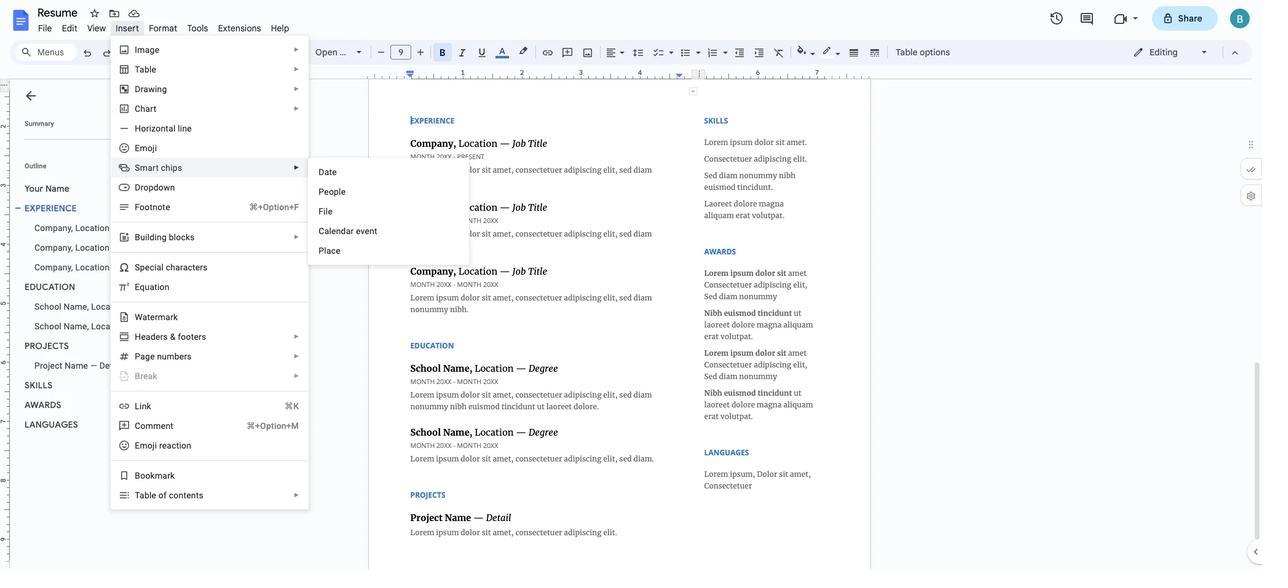 Task type: vqa. For each thing, say whether or not it's contained in the screenshot.
Toggle shadow CHECKBOX at the top right of the page
no



Task type: describe. For each thing, give the bounding box(es) containing it.
table of contents s element
[[135, 491, 207, 501]]

ho r izontal line
[[135, 124, 192, 133]]

chart q element
[[135, 104, 160, 114]]

l
[[135, 402, 140, 411]]

view
[[87, 23, 106, 34]]

highlight color image
[[517, 44, 530, 58]]

edit
[[62, 23, 77, 34]]

awards
[[25, 400, 61, 411]]

ote
[[158, 202, 170, 212]]

⌘k element
[[270, 400, 299, 413]]

share
[[1179, 13, 1203, 24]]

t able
[[135, 65, 156, 74]]

e
[[150, 352, 155, 362]]

quation
[[140, 282, 170, 292]]

project name — detail
[[34, 361, 122, 371]]

1 title from the top
[[138, 223, 155, 233]]

education
[[25, 282, 75, 293]]

document outline element
[[10, 79, 177, 569]]

blocks
[[169, 232, 195, 242]]

table t element
[[135, 65, 160, 74]]

skills
[[25, 380, 53, 391]]

open
[[315, 47, 338, 58]]

table of content s
[[135, 491, 203, 501]]

&
[[170, 332, 176, 342]]

2 company, location — job title from the top
[[34, 243, 155, 253]]

spe
[[135, 263, 150, 272]]

numbers
[[157, 352, 192, 362]]

b ookmark
[[135, 471, 175, 481]]

border dash image
[[868, 44, 882, 61]]

⌘+option+f
[[249, 202, 299, 212]]

emoji for emoji 7 element on the top left of page
[[135, 143, 157, 153]]

brea k
[[135, 371, 157, 381]]

extensions
[[218, 23, 261, 34]]

alendar
[[324, 226, 354, 236]]

smart chips z element
[[135, 163, 186, 173]]

n
[[153, 202, 158, 212]]

table for table options
[[896, 47, 918, 58]]

1 name, from the top
[[64, 302, 89, 312]]

characters
[[166, 263, 208, 272]]

1 company, location — job title from the top
[[34, 223, 155, 233]]

co m ment
[[135, 421, 173, 431]]

editing
[[1150, 47, 1178, 58]]

watermark
[[135, 312, 178, 322]]

pa g e numbers
[[135, 352, 192, 362]]

border width image
[[847, 44, 861, 61]]

text color image
[[496, 44, 509, 58]]

1 degree from the top
[[137, 302, 165, 312]]

content
[[169, 491, 199, 501]]

foot
[[135, 202, 153, 212]]

f ile
[[319, 207, 333, 216]]

format
[[149, 23, 177, 34]]

4 ► from the top
[[294, 105, 300, 112]]

d ate
[[319, 167, 337, 177]]

h
[[135, 332, 141, 342]]

foot n ote
[[135, 202, 170, 212]]

k
[[153, 371, 157, 381]]

co
[[135, 421, 146, 431]]

► for h eaders & footers
[[294, 333, 300, 340]]

s
[[199, 491, 203, 501]]

l ink
[[135, 402, 151, 411]]

i mage
[[135, 45, 159, 55]]

options
[[920, 47, 950, 58]]

of
[[159, 491, 167, 501]]

p
[[319, 187, 324, 197]]

r
[[146, 124, 149, 133]]

2 title from the top
[[138, 243, 155, 253]]

file
[[38, 23, 52, 34]]

table options
[[896, 47, 950, 58]]

5 ► from the top
[[294, 164, 300, 171]]

ile
[[324, 207, 333, 216]]

headers & footers h element
[[135, 332, 210, 342]]

eople
[[324, 187, 346, 197]]

comment m element
[[135, 421, 177, 431]]

font list. open sans selected. option
[[315, 44, 359, 61]]

special characters c element
[[135, 263, 211, 272]]

m
[[146, 421, 153, 431]]

⌘+option+m element
[[232, 420, 299, 432]]

ink
[[140, 402, 151, 411]]

able
[[140, 65, 156, 74]]

sans
[[340, 47, 359, 58]]

e
[[135, 282, 140, 292]]

emoji reaction 5 element
[[135, 441, 195, 451]]

reaction
[[159, 441, 191, 451]]

c
[[319, 226, 324, 236]]

ho
[[135, 124, 146, 133]]

Star checkbox
[[86, 5, 103, 22]]

b for ookmark
[[135, 471, 140, 481]]

outline
[[25, 162, 47, 170]]

your name
[[25, 183, 70, 194]]

detail
[[99, 361, 122, 371]]

edit menu item
[[57, 21, 82, 36]]

2 name, from the top
[[64, 322, 89, 331]]

languages
[[25, 419, 78, 430]]

pa
[[135, 352, 145, 362]]

projects
[[25, 341, 69, 352]]

insert image image
[[581, 44, 595, 61]]

summary heading
[[25, 119, 54, 129]]

► for table of content s
[[294, 492, 300, 499]]

insert menu item
[[111, 21, 144, 36]]

footers
[[178, 332, 206, 342]]

2 job from the top
[[121, 243, 136, 253]]

mode and view toolbar
[[1124, 40, 1245, 65]]



Task type: locate. For each thing, give the bounding box(es) containing it.
share button
[[1152, 6, 1218, 31]]

1 school from the top
[[34, 302, 61, 312]]

ment
[[153, 421, 173, 431]]

calendar event c element
[[319, 226, 381, 236]]

0 vertical spatial table
[[896, 47, 918, 58]]

e quation
[[135, 282, 170, 292]]

building blocks u element
[[135, 232, 199, 242]]

1 b from the top
[[135, 232, 140, 242]]

2 school from the top
[[34, 322, 61, 331]]

0 vertical spatial emoji
[[135, 143, 157, 153]]

emoji up smart
[[135, 143, 157, 153]]

line
[[178, 124, 192, 133]]

1 ► from the top
[[294, 46, 300, 53]]

1 vertical spatial school name, location — degree
[[34, 322, 165, 331]]

menu bar containing file
[[33, 16, 294, 36]]

title down foot
[[138, 223, 155, 233]]

format menu item
[[144, 21, 182, 36]]

application containing share
[[0, 0, 1263, 569]]

1 vertical spatial table
[[135, 491, 156, 501]]

1 emoji from the top
[[135, 143, 157, 153]]

u
[[140, 232, 145, 242]]

help
[[271, 23, 289, 34]]

table left options on the right top
[[896, 47, 918, 58]]

extensions menu item
[[213, 21, 266, 36]]

2 school name, location — degree from the top
[[34, 322, 165, 331]]

degree up eaders
[[137, 322, 165, 331]]

job up e
[[121, 263, 136, 272]]

menu item
[[112, 165, 308, 569]]

—
[[112, 223, 119, 233], [112, 243, 119, 253], [112, 263, 119, 272], [128, 302, 135, 312], [128, 322, 135, 331], [90, 361, 97, 371]]

place m element
[[319, 246, 344, 256]]

menu containing i
[[107, 0, 309, 569]]

link l element
[[135, 402, 155, 411]]

► for e numbers
[[294, 353, 300, 360]]

7 ► from the top
[[294, 333, 300, 340]]

b
[[135, 232, 140, 242], [135, 471, 140, 481]]

name
[[45, 183, 70, 194], [65, 361, 88, 371]]

horizontal line r element
[[135, 124, 196, 133]]

0 vertical spatial name
[[45, 183, 70, 194]]

d for rawing
[[135, 84, 141, 94]]

d for ate
[[319, 167, 325, 177]]

d
[[135, 84, 141, 94], [319, 167, 325, 177]]

eaders
[[141, 332, 168, 342]]

0 vertical spatial job
[[121, 223, 136, 233]]

2 ► from the top
[[294, 66, 300, 73]]

► for brea k
[[294, 373, 300, 379]]

ate
[[325, 167, 337, 177]]

application
[[0, 0, 1263, 569]]

1 vertical spatial company,
[[34, 243, 73, 253]]

table for table of content s
[[135, 491, 156, 501]]

⌘+option+f element
[[235, 201, 299, 213]]

rawing
[[141, 84, 167, 94]]

company, location — job title down experience
[[34, 223, 155, 233]]

d down t
[[135, 84, 141, 94]]

1 vertical spatial d
[[319, 167, 325, 177]]

menu item inside menu
[[112, 165, 308, 569]]

2 company, from the top
[[34, 243, 73, 253]]

title
[[138, 223, 155, 233], [138, 243, 155, 253], [138, 263, 155, 272]]

3 ► from the top
[[294, 85, 300, 92]]

page numbers g element
[[135, 352, 195, 362]]

1 school name, location — degree from the top
[[34, 302, 165, 312]]

name up experience
[[45, 183, 70, 194]]

summary
[[25, 120, 54, 128]]

2 vertical spatial job
[[121, 263, 136, 272]]

mage
[[137, 45, 159, 55]]

menu
[[107, 0, 309, 569], [308, 158, 469, 265]]

0 vertical spatial degree
[[137, 302, 165, 312]]

school
[[34, 302, 61, 312], [34, 322, 61, 331]]

school up projects
[[34, 322, 61, 331]]

emoji for emoji reaction
[[135, 441, 157, 451]]

0 vertical spatial school name, location — degree
[[34, 302, 165, 312]]

company, location — job title up e
[[34, 263, 155, 272]]

dropdown 6 element
[[135, 183, 179, 192]]

0 vertical spatial b
[[135, 232, 140, 242]]

file f element
[[319, 207, 336, 216]]

i
[[135, 45, 137, 55]]

file menu item
[[33, 21, 57, 36]]

1 vertical spatial degree
[[137, 322, 165, 331]]

equation e element
[[135, 282, 173, 292]]

tools menu item
[[182, 21, 213, 36]]

2 degree from the top
[[137, 322, 165, 331]]

0 vertical spatial title
[[138, 223, 155, 233]]

0 horizontal spatial d
[[135, 84, 141, 94]]

2 emoji from the top
[[135, 441, 157, 451]]

outline heading
[[10, 162, 177, 179]]

d up p
[[319, 167, 325, 177]]

1 job from the top
[[121, 223, 136, 233]]

place
[[319, 246, 341, 256]]

title up e quation
[[138, 263, 155, 272]]

1 horizontal spatial d
[[319, 167, 325, 177]]

table left of at left
[[135, 491, 156, 501]]

►
[[294, 46, 300, 53], [294, 66, 300, 73], [294, 85, 300, 92], [294, 105, 300, 112], [294, 164, 300, 171], [294, 234, 300, 240], [294, 333, 300, 340], [294, 353, 300, 360], [294, 373, 300, 379], [294, 492, 300, 499]]

p eople
[[319, 187, 346, 197]]

school name, location — degree down e
[[34, 302, 165, 312]]

menu bar inside menu bar banner
[[33, 16, 294, 36]]

help menu item
[[266, 21, 294, 36]]

line & paragraph spacing image
[[631, 44, 645, 61]]

menu bar
[[33, 16, 294, 36]]

3 job from the top
[[121, 263, 136, 272]]

0 vertical spatial company,
[[34, 223, 73, 233]]

► for d rawing
[[294, 85, 300, 92]]

bookmark b element
[[135, 471, 179, 481]]

c alendar event
[[319, 226, 377, 236]]

job
[[121, 223, 136, 233], [121, 243, 136, 253], [121, 263, 136, 272]]

name,
[[64, 302, 89, 312], [64, 322, 89, 331]]

ial
[[154, 263, 164, 272]]

emoji reaction
[[135, 441, 191, 451]]

table inside menu
[[135, 491, 156, 501]]

2 b from the top
[[135, 471, 140, 481]]

degree up watermark
[[137, 302, 165, 312]]

chips
[[161, 163, 182, 173]]

footnote n element
[[135, 202, 174, 212]]

0 horizontal spatial table
[[135, 491, 156, 501]]

job up spe
[[121, 243, 136, 253]]

menu bar banner
[[0, 0, 1263, 569]]

emoji
[[135, 143, 157, 153], [135, 441, 157, 451]]

emoji 7 element
[[135, 143, 161, 153]]

spe c ial characters
[[135, 263, 208, 272]]

Menus field
[[15, 44, 77, 61]]

3 company, location — job title from the top
[[34, 263, 155, 272]]

image i element
[[135, 45, 163, 55]]

1 vertical spatial name
[[65, 361, 88, 371]]

6 ► from the top
[[294, 234, 300, 240]]

break k element
[[135, 371, 161, 381]]

izontal
[[149, 124, 176, 133]]

company, location — job title down u
[[34, 243, 155, 253]]

0 vertical spatial school
[[34, 302, 61, 312]]

0 vertical spatial name,
[[64, 302, 89, 312]]

table inside button
[[896, 47, 918, 58]]

2 vertical spatial company,
[[34, 263, 73, 272]]

1 vertical spatial name,
[[64, 322, 89, 331]]

dropdown
[[135, 183, 175, 192]]

3 title from the top
[[138, 263, 155, 272]]

school down education
[[34, 302, 61, 312]]

b up table of content s in the left of the page
[[135, 471, 140, 481]]

company,
[[34, 223, 73, 233], [34, 243, 73, 253], [34, 263, 73, 272]]

2 vertical spatial title
[[138, 263, 155, 272]]

name, up projects
[[64, 322, 89, 331]]

f
[[319, 207, 324, 216]]

menu item containing brea
[[112, 165, 308, 569]]

project
[[34, 361, 62, 371]]

insert
[[116, 23, 139, 34]]

click to select borders image
[[689, 87, 697, 95]]

brea
[[135, 371, 153, 381]]

watermark j element
[[135, 312, 182, 322]]

name for project
[[65, 361, 88, 371]]

1 vertical spatial school
[[34, 322, 61, 331]]

c
[[150, 263, 154, 272]]

d rawing
[[135, 84, 167, 94]]

1 vertical spatial b
[[135, 471, 140, 481]]

h eaders & footers
[[135, 332, 206, 342]]

main toolbar
[[76, 0, 956, 349]]

table options button
[[890, 43, 956, 61]]

ookmark
[[140, 471, 175, 481]]

0 vertical spatial company, location — job title
[[34, 223, 155, 233]]

open sans
[[315, 47, 359, 58]]

emoji down m
[[135, 441, 157, 451]]

name for your
[[45, 183, 70, 194]]

date d element
[[319, 167, 341, 177]]

1 horizontal spatial table
[[896, 47, 918, 58]]

view menu item
[[82, 21, 111, 36]]

company, location — job title
[[34, 223, 155, 233], [34, 243, 155, 253], [34, 263, 155, 272]]

school name, location — degree up h
[[34, 322, 165, 331]]

your
[[25, 183, 43, 194]]

chart
[[135, 104, 156, 114]]

title down u
[[138, 243, 155, 253]]

9 ► from the top
[[294, 373, 300, 379]]

1 vertical spatial job
[[121, 243, 136, 253]]

1 vertical spatial company, location — job title
[[34, 243, 155, 253]]

1 vertical spatial title
[[138, 243, 155, 253]]

⌘+option+m
[[247, 421, 299, 431]]

⌘k
[[285, 402, 299, 411]]

1 company, from the top
[[34, 223, 73, 233]]

► for t able
[[294, 66, 300, 73]]

Font size field
[[391, 45, 416, 60]]

1 vertical spatial emoji
[[135, 441, 157, 451]]

people p element
[[319, 187, 350, 197]]

name, down education
[[64, 302, 89, 312]]

smart chips
[[135, 163, 182, 173]]

8 ► from the top
[[294, 353, 300, 360]]

0 vertical spatial d
[[135, 84, 141, 94]]

b left ilding
[[135, 232, 140, 242]]

Rename text field
[[33, 5, 85, 20]]

job left u
[[121, 223, 136, 233]]

drawing d element
[[135, 84, 171, 94]]

3 company, from the top
[[34, 263, 73, 272]]

name right project
[[65, 361, 88, 371]]

t
[[135, 65, 140, 74]]

ilding
[[145, 232, 167, 242]]

menu containing d
[[308, 158, 469, 265]]

location
[[75, 223, 110, 233], [75, 243, 110, 253], [75, 263, 110, 272], [91, 302, 125, 312], [91, 322, 125, 331]]

tools
[[187, 23, 208, 34]]

2 vertical spatial company, location — job title
[[34, 263, 155, 272]]

g
[[145, 352, 150, 362]]

b for u
[[135, 232, 140, 242]]

10 ► from the top
[[294, 492, 300, 499]]

numbered list menu image
[[720, 44, 728, 49]]

editing button
[[1125, 43, 1218, 61]]

event
[[356, 226, 377, 236]]

Font size text field
[[391, 45, 411, 60]]

► for i mage
[[294, 46, 300, 53]]

smart
[[135, 163, 159, 173]]

► for ilding blocks
[[294, 234, 300, 240]]



